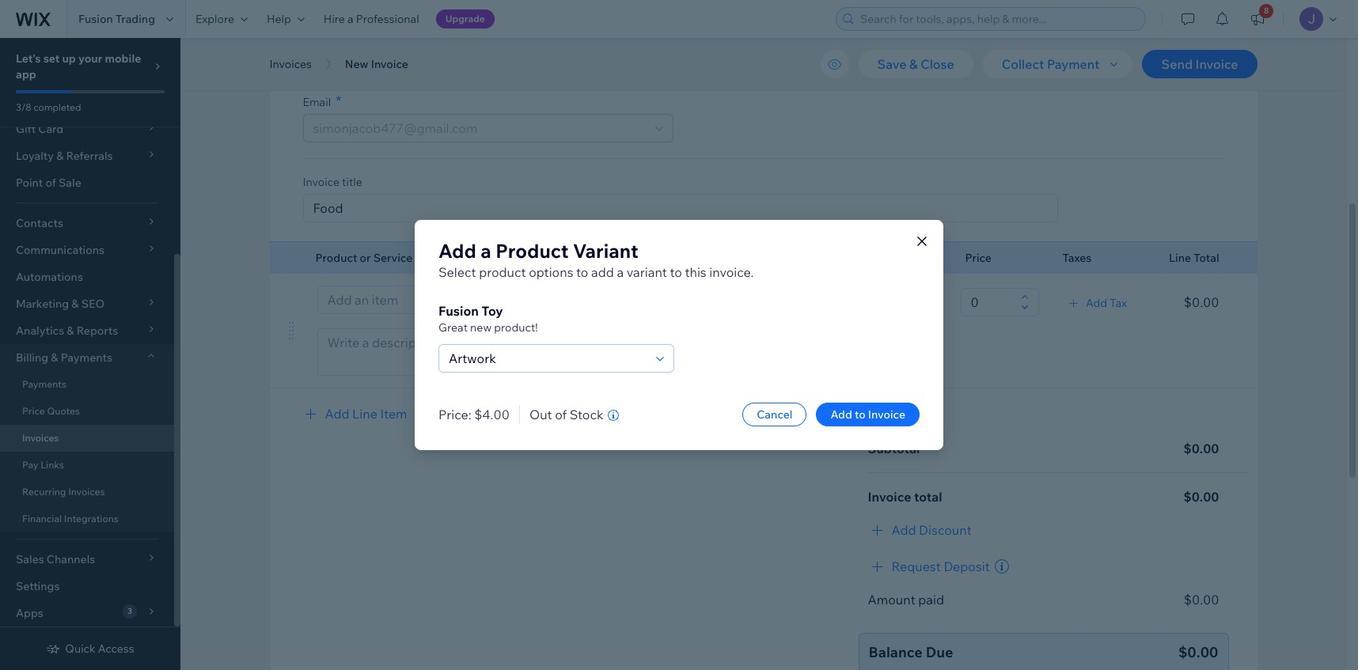 Task type: vqa. For each thing, say whether or not it's contained in the screenshot.
Email field
yes



Task type: locate. For each thing, give the bounding box(es) containing it.
1 horizontal spatial *
[[359, 30, 365, 48]]

0 horizontal spatial a
[[348, 12, 354, 26]]

customer down hire
[[303, 33, 354, 48]]

a right add
[[617, 265, 624, 280]]

* right "email"
[[336, 92, 342, 110]]

0 vertical spatial line
[[1170, 251, 1192, 265]]

add a product variant select product options to add a variant to this invoice.
[[439, 239, 754, 280]]

a for product
[[481, 239, 492, 263]]

* down hire a professional
[[359, 30, 365, 48]]

settings
[[16, 580, 60, 594]]

0 horizontal spatial invoices
[[22, 432, 59, 444]]

fusion left trading
[[78, 12, 113, 26]]

1 vertical spatial fusion
[[439, 303, 479, 319]]

0 vertical spatial invoices
[[270, 57, 312, 71]]

$0.00 for total
[[1184, 489, 1220, 505]]

financial
[[22, 513, 62, 525]]

line
[[1170, 251, 1192, 265], [352, 406, 378, 422]]

1 horizontal spatial price
[[966, 251, 992, 265]]

fusion toy great new product!
[[439, 303, 538, 335]]

add
[[439, 239, 477, 263], [1087, 296, 1108, 310], [325, 406, 350, 422], [831, 408, 853, 422], [892, 523, 917, 539]]

subtotal
[[868, 441, 921, 457]]

invoices inside button
[[270, 57, 312, 71]]

price: $4.00
[[439, 407, 510, 423]]

0 horizontal spatial *
[[336, 92, 342, 110]]

to
[[577, 265, 589, 280], [670, 265, 683, 280], [855, 408, 866, 422]]

2 horizontal spatial to
[[855, 408, 866, 422]]

payments
[[61, 351, 112, 365], [22, 379, 66, 390]]

or
[[360, 251, 371, 265]]

price quotes link
[[0, 398, 174, 425]]

add for a
[[439, 239, 477, 263]]

2 horizontal spatial invoices
[[270, 57, 312, 71]]

0 horizontal spatial customer
[[303, 33, 354, 48]]

of inside sidebar element
[[46, 176, 56, 190]]

invoices up pay links at the left
[[22, 432, 59, 444]]

sale
[[59, 176, 81, 190]]

add left "item"
[[325, 406, 350, 422]]

1 horizontal spatial product
[[496, 239, 569, 263]]

a for professional
[[348, 12, 354, 26]]

add for line
[[325, 406, 350, 422]]

save & close
[[878, 56, 955, 72]]

2 horizontal spatial a
[[617, 265, 624, 280]]

tax
[[1111, 296, 1128, 310]]

variant
[[627, 265, 668, 280]]

edit customer info button
[[1091, 33, 1225, 52]]

great
[[439, 321, 468, 335]]

product
[[479, 265, 526, 280]]

a
[[348, 12, 354, 26], [481, 239, 492, 263], [617, 265, 624, 280]]

recurring
[[22, 486, 66, 498]]

deposit
[[944, 559, 991, 575]]

0 vertical spatial price
[[966, 251, 992, 265]]

new invoice button
[[337, 52, 416, 76]]

0 vertical spatial of
[[46, 176, 56, 190]]

add left tax
[[1087, 296, 1108, 310]]

out
[[530, 407, 552, 423]]

invoices down pay links link
[[68, 486, 105, 498]]

integrations
[[64, 513, 119, 525]]

discount
[[920, 523, 972, 539]]

payments up payments link in the bottom left of the page
[[61, 351, 112, 365]]

amount paid
[[868, 592, 945, 608]]

1 vertical spatial a
[[481, 239, 492, 263]]

out of stock
[[530, 407, 604, 423]]

Search for tools, apps, help & more... field
[[856, 8, 1141, 30]]

price
[[966, 251, 992, 265], [22, 405, 45, 417]]

& inside save & close button
[[910, 56, 918, 72]]

0 vertical spatial payments
[[61, 351, 112, 365]]

product!
[[494, 321, 538, 335]]

of left sale at top left
[[46, 176, 56, 190]]

fusion for toy
[[439, 303, 479, 319]]

total
[[1194, 251, 1220, 265]]

Choose a contact field
[[308, 53, 1035, 80]]

* for customer *
[[359, 30, 365, 48]]

price inside sidebar element
[[22, 405, 45, 417]]

of right out
[[555, 407, 567, 423]]

$4.00
[[475, 407, 510, 423]]

toy
[[482, 303, 503, 319]]

1 vertical spatial of
[[555, 407, 567, 423]]

help
[[267, 12, 291, 26]]

billing & payments
[[16, 351, 112, 365]]

2 vertical spatial a
[[617, 265, 624, 280]]

0 horizontal spatial of
[[46, 176, 56, 190]]

1 horizontal spatial &
[[910, 56, 918, 72]]

send invoice
[[1162, 56, 1239, 72]]

& right billing
[[51, 351, 58, 365]]

point
[[16, 176, 43, 190]]

1 vertical spatial invoices
[[22, 432, 59, 444]]

select
[[439, 265, 476, 280]]

1 vertical spatial line
[[352, 406, 378, 422]]

1 horizontal spatial customer
[[1141, 35, 1199, 51]]

0 vertical spatial *
[[359, 30, 365, 48]]

email
[[303, 95, 331, 109]]

a up product
[[481, 239, 492, 263]]

1 horizontal spatial a
[[481, 239, 492, 263]]

add right 'cancel' on the bottom right
[[831, 408, 853, 422]]

completed
[[33, 101, 81, 113]]

product left or
[[316, 251, 358, 265]]

payments up price quotes
[[22, 379, 66, 390]]

line left total
[[1170, 251, 1192, 265]]

add up select
[[439, 239, 477, 263]]

1 vertical spatial price
[[22, 405, 45, 417]]

Add an item field
[[323, 287, 793, 314]]

1 vertical spatial &
[[51, 351, 58, 365]]

a right hire
[[348, 12, 354, 26]]

add down invoice total
[[892, 523, 917, 539]]

add discount
[[892, 523, 972, 539]]

point of sale link
[[0, 169, 174, 196]]

8 button
[[1241, 0, 1276, 38]]

Invoice title field
[[308, 195, 1053, 222]]

send invoice button
[[1143, 50, 1258, 78]]

automations
[[16, 270, 83, 284]]

1 horizontal spatial to
[[670, 265, 683, 280]]

0 horizontal spatial price
[[22, 405, 45, 417]]

financial integrations link
[[0, 506, 174, 533]]

edit customer info
[[1114, 35, 1225, 51]]

line left "item"
[[352, 406, 378, 422]]

line inside button
[[352, 406, 378, 422]]

hire a professional link
[[314, 0, 429, 38]]

sidebar element
[[0, 0, 181, 671]]

2 vertical spatial invoices
[[68, 486, 105, 498]]

app
[[16, 67, 36, 82]]

add inside add a product variant select product options to add a variant to this invoice.
[[439, 239, 477, 263]]

& inside billing & payments dropdown button
[[51, 351, 58, 365]]

help button
[[257, 0, 314, 38]]

of
[[46, 176, 56, 190], [555, 407, 567, 423]]

0 vertical spatial a
[[348, 12, 354, 26]]

* for email *
[[336, 92, 342, 110]]

& for billing
[[51, 351, 58, 365]]

Select Colors field
[[444, 345, 652, 372]]

invoice right 'new' at the left top of page
[[371, 57, 408, 71]]

&
[[910, 56, 918, 72], [51, 351, 58, 365]]

invoices down 'help' button
[[270, 57, 312, 71]]

1 vertical spatial payments
[[22, 379, 66, 390]]

mobile
[[105, 51, 141, 66]]

0 vertical spatial fusion
[[78, 12, 113, 26]]

invoices for invoices button
[[270, 57, 312, 71]]

quotes
[[47, 405, 80, 417]]

0 vertical spatial &
[[910, 56, 918, 72]]

0 horizontal spatial line
[[352, 406, 378, 422]]

point of sale
[[16, 176, 81, 190]]

cancel button
[[743, 403, 807, 427]]

0 horizontal spatial fusion
[[78, 12, 113, 26]]

product up options
[[496, 239, 569, 263]]

None text field
[[967, 289, 1016, 316]]

customer
[[303, 33, 354, 48], [1141, 35, 1199, 51]]

Write a description text field
[[318, 329, 815, 375]]

add inside button
[[892, 523, 917, 539]]

1 vertical spatial *
[[336, 92, 342, 110]]

1 horizontal spatial line
[[1170, 251, 1192, 265]]

$0.00 for paid
[[1185, 592, 1220, 608]]

fusion inside fusion toy great new product!
[[439, 303, 479, 319]]

1 horizontal spatial fusion
[[439, 303, 479, 319]]

1 horizontal spatial of
[[555, 407, 567, 423]]

& right save
[[910, 56, 918, 72]]

0 horizontal spatial product
[[316, 251, 358, 265]]

let's set up your mobile app
[[16, 51, 141, 82]]

invoice title
[[303, 175, 362, 189]]

fusion up the great at the left
[[439, 303, 479, 319]]

0 horizontal spatial &
[[51, 351, 58, 365]]

customer up send
[[1141, 35, 1199, 51]]

info
[[1202, 35, 1225, 51]]

& for save
[[910, 56, 918, 72]]

price:
[[439, 407, 472, 423]]



Task type: describe. For each thing, give the bounding box(es) containing it.
Email field
[[308, 115, 651, 142]]

add tax button
[[1068, 296, 1128, 310]]

invoice inside button
[[371, 57, 408, 71]]

options
[[529, 265, 574, 280]]

stock
[[570, 407, 604, 423]]

service
[[374, 251, 413, 265]]

add for to
[[831, 408, 853, 422]]

invoices for invoices link
[[22, 432, 59, 444]]

of for out
[[555, 407, 567, 423]]

recurring invoices
[[22, 486, 105, 498]]

invoice.
[[710, 265, 754, 280]]

up
[[62, 51, 76, 66]]

paid
[[919, 592, 945, 608]]

invoice left title
[[303, 175, 340, 189]]

add discount button
[[868, 521, 982, 540]]

settings link
[[0, 573, 174, 600]]

pay links
[[22, 459, 64, 471]]

financial integrations
[[22, 513, 119, 525]]

fusion trading
[[78, 12, 155, 26]]

amount
[[868, 592, 916, 608]]

trading
[[116, 12, 155, 26]]

pay links link
[[0, 452, 174, 479]]

set
[[43, 51, 60, 66]]

invoices link
[[0, 425, 174, 452]]

price for price quotes
[[22, 405, 45, 417]]

fusion for trading
[[78, 12, 113, 26]]

your
[[78, 51, 102, 66]]

payments inside dropdown button
[[61, 351, 112, 365]]

explore
[[196, 12, 234, 26]]

add for tax
[[1087, 296, 1108, 310]]

price for price
[[966, 251, 992, 265]]

pay
[[22, 459, 38, 471]]

quick
[[65, 642, 96, 657]]

email *
[[303, 92, 342, 110]]

invoices button
[[262, 52, 320, 76]]

upgrade
[[446, 13, 485, 25]]

customer inside button
[[1141, 35, 1199, 51]]

3/8
[[16, 101, 31, 113]]

add
[[592, 265, 614, 280]]

request deposit button
[[868, 558, 993, 577]]

quick access button
[[46, 642, 134, 657]]

billing
[[16, 351, 48, 365]]

customer inside the customer *
[[303, 33, 354, 48]]

edit
[[1114, 35, 1138, 51]]

of for point
[[46, 176, 56, 190]]

save & close button
[[859, 50, 974, 78]]

new invoice
[[345, 57, 408, 71]]

invoice up 'subtotal'
[[869, 408, 906, 422]]

due
[[926, 644, 954, 662]]

add to invoice button
[[817, 403, 920, 427]]

product inside add a product variant select product options to add a variant to this invoice.
[[496, 239, 569, 263]]

title
[[342, 175, 362, 189]]

add tax
[[1087, 296, 1128, 310]]

price quotes
[[22, 405, 80, 417]]

add for discount
[[892, 523, 917, 539]]

variant
[[573, 239, 639, 263]]

close
[[921, 56, 955, 72]]

line total
[[1170, 251, 1220, 265]]

taxes
[[1063, 251, 1092, 265]]

balance due
[[869, 644, 954, 662]]

hire a professional
[[324, 12, 419, 26]]

cancel
[[757, 408, 793, 422]]

3/8 completed
[[16, 101, 81, 113]]

to inside button
[[855, 408, 866, 422]]

request deposit
[[892, 559, 991, 575]]

hire
[[324, 12, 345, 26]]

invoice left total
[[868, 489, 912, 505]]

8
[[1265, 6, 1270, 16]]

save
[[878, 56, 907, 72]]

send
[[1162, 56, 1193, 72]]

add to invoice
[[831, 408, 906, 422]]

invoice total
[[868, 489, 943, 505]]

product or service
[[316, 251, 413, 265]]

new
[[470, 321, 492, 335]]

links
[[41, 459, 64, 471]]

$0.00 for due
[[1179, 644, 1219, 662]]

automations link
[[0, 264, 174, 291]]

0 horizontal spatial to
[[577, 265, 589, 280]]

new
[[345, 57, 369, 71]]

1 horizontal spatial invoices
[[68, 486, 105, 498]]

invoice down info
[[1196, 56, 1239, 72]]

request
[[892, 559, 941, 575]]

recurring invoices link
[[0, 479, 174, 506]]

add line item button
[[301, 405, 408, 424]]

let's
[[16, 51, 41, 66]]

add line item
[[325, 406, 408, 422]]

balance
[[869, 644, 923, 662]]



